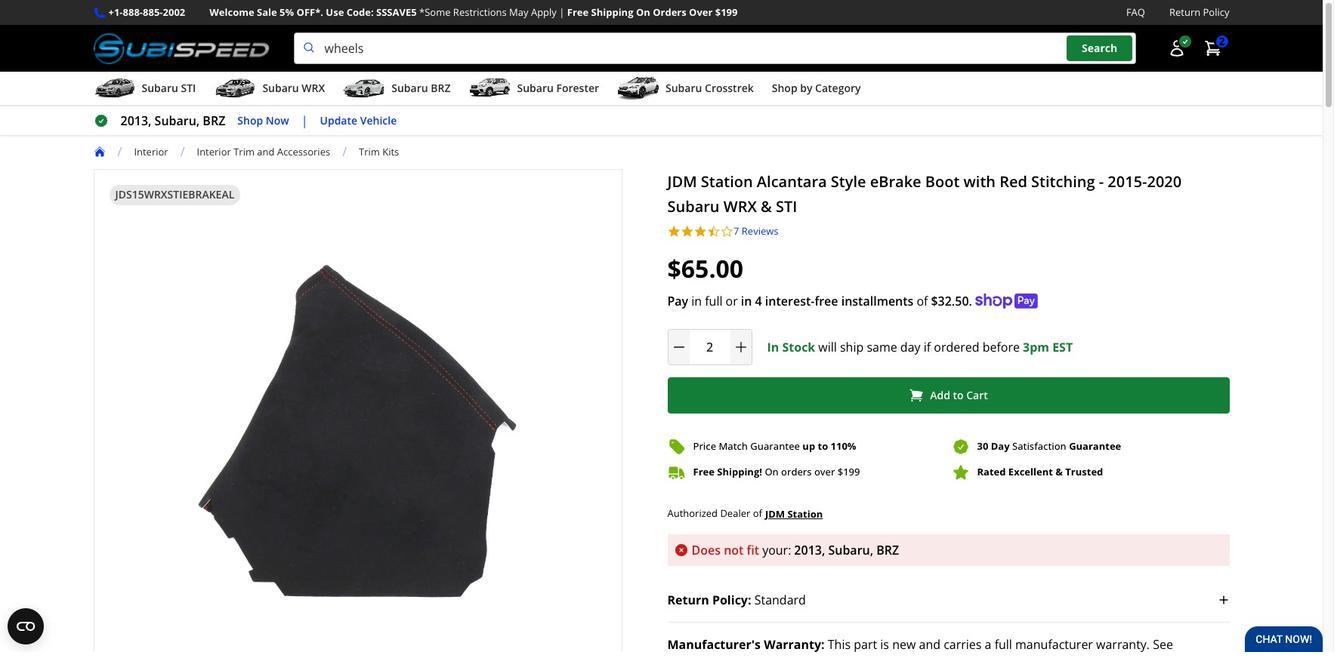 Task type: describe. For each thing, give the bounding box(es) containing it.
empty star image
[[720, 225, 733, 238]]

wrx inside dropdown button
[[302, 81, 325, 95]]

or
[[726, 293, 738, 309]]

110%
[[831, 440, 856, 453]]

1 horizontal spatial $199
[[838, 465, 860, 479]]

open widget image
[[8, 609, 44, 645]]

crosstrek
[[705, 81, 754, 95]]

subispeed logo image
[[93, 33, 269, 64]]

accessories
[[277, 145, 330, 158]]

shop pay image
[[975, 294, 1038, 309]]

0 horizontal spatial free
[[567, 5, 589, 19]]

subaru sti
[[142, 81, 196, 95]]

subaru brz
[[391, 81, 451, 95]]

apply
[[531, 5, 557, 19]]

to inside add to cart button
[[953, 388, 964, 403]]

subaru crosstrek button
[[617, 75, 754, 105]]

pay
[[667, 293, 688, 309]]

subaru sti button
[[93, 75, 196, 105]]

match
[[719, 440, 748, 453]]

by
[[800, 81, 812, 95]]

3 star image from the left
[[694, 225, 707, 238]]

price match guarantee up to 110%
[[693, 440, 856, 453]]

off*.
[[297, 5, 323, 19]]

subaru brz button
[[343, 75, 451, 105]]

may
[[509, 5, 528, 19]]

$32.50
[[931, 293, 969, 309]]

installments
[[841, 293, 914, 309]]

.
[[969, 293, 972, 309]]

shipping!
[[717, 465, 762, 479]]

free
[[815, 293, 838, 309]]

1 trim from the left
[[234, 145, 255, 158]]

1 vertical spatial on
[[765, 465, 779, 479]]

+1-888-885-2002
[[108, 5, 185, 19]]

standard
[[754, 592, 806, 609]]

0 horizontal spatial on
[[636, 5, 650, 19]]

1 vertical spatial subaru,
[[828, 542, 873, 559]]

over
[[689, 5, 713, 19]]

2 horizontal spatial brz
[[876, 542, 899, 559]]

code:
[[346, 5, 374, 19]]

now
[[266, 113, 289, 127]]

jdm station alcantara style ebrake boot with red stitching - 2015-2020 subaru wrx & sti
[[667, 172, 1182, 217]]

and
[[257, 145, 275, 158]]

2020
[[1147, 172, 1182, 192]]

vehicle
[[360, 113, 397, 127]]

0 vertical spatial of
[[917, 293, 928, 309]]

ship
[[840, 339, 864, 356]]

update
[[320, 113, 357, 127]]

authorized dealer of jdm station
[[667, 507, 823, 521]]

boot
[[925, 172, 960, 192]]

same
[[867, 339, 897, 356]]

888-
[[123, 5, 143, 19]]

shop by category
[[772, 81, 861, 95]]

fit
[[747, 542, 759, 559]]

sti inside dropdown button
[[181, 81, 196, 95]]

cart
[[966, 388, 988, 403]]

rated
[[977, 465, 1006, 479]]

1 guarantee from the left
[[750, 440, 800, 453]]

welcome
[[209, 5, 254, 19]]

trusted
[[1065, 465, 1103, 479]]

if
[[924, 339, 931, 356]]

return for return policy
[[1169, 5, 1200, 19]]

2 star image from the left
[[681, 225, 694, 238]]

use
[[326, 5, 344, 19]]

5%
[[280, 5, 294, 19]]

2 button
[[1196, 33, 1229, 64]]

1 vertical spatial free
[[693, 465, 715, 479]]

2
[[1219, 34, 1225, 49]]

rated excellent & trusted
[[977, 465, 1103, 479]]

category
[[815, 81, 861, 95]]

kits
[[382, 145, 399, 158]]

jds15wrxstiebrakeal
[[115, 187, 234, 202]]

reviews
[[742, 224, 778, 238]]

interior for interior
[[134, 145, 168, 158]]

add to cart
[[930, 388, 988, 403]]

style
[[831, 172, 866, 192]]

a subaru crosstrek thumbnail image image
[[617, 77, 659, 100]]

a subaru wrx thumbnail image image
[[214, 77, 256, 100]]

subaru for subaru sti
[[142, 81, 178, 95]]

welcome sale 5% off*. use code: sssave5
[[209, 5, 417, 19]]

policy
[[1203, 5, 1229, 19]]

free shipping! on orders over $199
[[693, 465, 860, 479]]

& inside jdm station alcantara style ebrake boot with red stitching - 2015-2020 subaru wrx & sti
[[761, 196, 772, 217]]

30 day satisfaction guarantee
[[977, 440, 1121, 453]]

3pm
[[1023, 339, 1049, 356]]

subaru wrx
[[262, 81, 325, 95]]

over
[[814, 465, 835, 479]]

faq link
[[1126, 5, 1145, 20]]

brz inside subaru brz dropdown button
[[431, 81, 451, 95]]

interior trim and accessories
[[197, 145, 330, 158]]

update vehicle button
[[320, 112, 397, 130]]

add to cart button
[[667, 377, 1229, 414]]

sti inside jdm station alcantara style ebrake boot with red stitching - 2015-2020 subaru wrx & sti
[[776, 196, 797, 217]]

shipping
[[591, 5, 633, 19]]

forester
[[556, 81, 599, 95]]

7 reviews
[[733, 224, 778, 238]]

1 vertical spatial brz
[[203, 113, 225, 129]]

station inside jdm station alcantara style ebrake boot with red stitching - 2015-2020 subaru wrx & sti
[[701, 172, 753, 192]]

stock
[[782, 339, 815, 356]]



Task type: vqa. For each thing, say whether or not it's contained in the screenshot.
On to the bottom
yes



Task type: locate. For each thing, give the bounding box(es) containing it.
1 vertical spatial jdm
[[765, 507, 785, 521]]

0 horizontal spatial guarantee
[[750, 440, 800, 453]]

guarantee
[[750, 440, 800, 453], [1069, 440, 1121, 453]]

price
[[693, 440, 716, 453]]

shop by category button
[[772, 75, 861, 105]]

0 vertical spatial subaru,
[[155, 113, 200, 129]]

0 horizontal spatial interior
[[134, 145, 168, 158]]

update vehicle
[[320, 113, 397, 127]]

subaru up vehicle
[[391, 81, 428, 95]]

0 horizontal spatial wrx
[[302, 81, 325, 95]]

0 vertical spatial wrx
[[302, 81, 325, 95]]

1 horizontal spatial trim
[[359, 145, 380, 158]]

day
[[900, 339, 920, 356]]

trim kits
[[359, 145, 399, 158]]

2 / from the left
[[180, 144, 185, 160]]

0 horizontal spatial &
[[761, 196, 772, 217]]

1 vertical spatial of
[[753, 507, 762, 521]]

1 horizontal spatial wrx
[[723, 196, 757, 217]]

-
[[1099, 172, 1104, 192]]

will
[[818, 339, 837, 356]]

faq
[[1126, 5, 1145, 19]]

to
[[953, 388, 964, 403], [818, 440, 828, 453]]

jdm inside jdm station alcantara style ebrake boot with red stitching - 2015-2020 subaru wrx & sti
[[667, 172, 697, 192]]

1 horizontal spatial sti
[[776, 196, 797, 217]]

sti down the alcantara
[[776, 196, 797, 217]]

0 horizontal spatial station
[[701, 172, 753, 192]]

2013, down subaru sti dropdown button
[[120, 113, 151, 129]]

subaru crosstrek
[[666, 81, 754, 95]]

satisfaction
[[1012, 440, 1066, 453]]

trim left kits at the left
[[359, 145, 380, 158]]

jdm inside authorized dealer of jdm station
[[765, 507, 785, 521]]

home image
[[93, 146, 105, 158]]

on
[[636, 5, 650, 19], [765, 465, 779, 479]]

1 vertical spatial |
[[301, 113, 308, 129]]

0 vertical spatial on
[[636, 5, 650, 19]]

star image
[[667, 225, 681, 238], [681, 225, 694, 238], [694, 225, 707, 238]]

1 horizontal spatial &
[[1055, 465, 1063, 479]]

subaru up half star image
[[667, 196, 720, 217]]

/ for trim kits
[[342, 144, 347, 160]]

$65.00
[[667, 252, 743, 284]]

2 trim from the left
[[359, 145, 380, 158]]

0 vertical spatial |
[[559, 5, 565, 19]]

station inside authorized dealer of jdm station
[[787, 507, 823, 521]]

in stock will ship same day if ordered before 3pm est
[[767, 339, 1073, 356]]

subaru wrx button
[[214, 75, 325, 105]]

/ down 2013, subaru, brz
[[180, 144, 185, 160]]

station up does not fit your: 2013, subaru, brz
[[787, 507, 823, 521]]

0 vertical spatial $199
[[715, 5, 738, 19]]

2 horizontal spatial /
[[342, 144, 347, 160]]

1 vertical spatial 2013,
[[794, 542, 825, 559]]

2 guarantee from the left
[[1069, 440, 1121, 453]]

policy:
[[712, 592, 751, 609]]

free right apply
[[567, 5, 589, 19]]

to right up
[[818, 440, 828, 453]]

0 vertical spatial to
[[953, 388, 964, 403]]

& left trusted
[[1055, 465, 1063, 479]]

jdm
[[667, 172, 697, 192], [765, 507, 785, 521]]

1 horizontal spatial jdm
[[765, 507, 785, 521]]

shop left by
[[772, 81, 797, 95]]

increment image
[[733, 340, 748, 355]]

on left orders on the bottom of page
[[765, 465, 779, 479]]

orders
[[653, 5, 686, 19]]

interest-
[[765, 293, 815, 309]]

1 vertical spatial to
[[818, 440, 828, 453]]

return left policy
[[1169, 5, 1200, 19]]

half star image
[[707, 225, 720, 238]]

in
[[691, 293, 702, 309], [741, 293, 752, 309]]

subaru inside jdm station alcantara style ebrake boot with red stitching - 2015-2020 subaru wrx & sti
[[667, 196, 720, 217]]

orders
[[781, 465, 812, 479]]

a subaru sti thumbnail image image
[[93, 77, 136, 100]]

1 horizontal spatial 2013,
[[794, 542, 825, 559]]

0 vertical spatial free
[[567, 5, 589, 19]]

guarantee up trusted
[[1069, 440, 1121, 453]]

subaru for subaru wrx
[[262, 81, 299, 95]]

of
[[917, 293, 928, 309], [753, 507, 762, 521]]

0 horizontal spatial $199
[[715, 5, 738, 19]]

| right apply
[[559, 5, 565, 19]]

of inside authorized dealer of jdm station
[[753, 507, 762, 521]]

2 in from the left
[[741, 293, 752, 309]]

brz
[[431, 81, 451, 95], [203, 113, 225, 129], [876, 542, 899, 559]]

1 vertical spatial sti
[[776, 196, 797, 217]]

1 horizontal spatial interior
[[197, 145, 231, 158]]

subaru, down the subaru sti
[[155, 113, 200, 129]]

return
[[1169, 5, 1200, 19], [667, 592, 709, 609]]

in left the full
[[691, 293, 702, 309]]

day
[[991, 440, 1010, 453]]

1 in from the left
[[691, 293, 702, 309]]

on left orders at the top
[[636, 5, 650, 19]]

0 horizontal spatial of
[[753, 507, 762, 521]]

0 vertical spatial shop
[[772, 81, 797, 95]]

wrx up update
[[302, 81, 325, 95]]

1 vertical spatial shop
[[237, 113, 263, 127]]

0 horizontal spatial return
[[667, 592, 709, 609]]

0 horizontal spatial shop
[[237, 113, 263, 127]]

return policy: standard
[[667, 592, 806, 609]]

your:
[[762, 542, 791, 559]]

885-
[[143, 5, 163, 19]]

a subaru brz thumbnail image image
[[343, 77, 385, 100]]

shop for shop by category
[[772, 81, 797, 95]]

2 interior from the left
[[197, 145, 231, 158]]

1 horizontal spatial return
[[1169, 5, 1200, 19]]

wrx up 7
[[723, 196, 757, 217]]

subaru for subaru brz
[[391, 81, 428, 95]]

shop now
[[237, 113, 289, 127]]

shop left now
[[237, 113, 263, 127]]

subaru up now
[[262, 81, 299, 95]]

stitching
[[1031, 172, 1095, 192]]

1 vertical spatial station
[[787, 507, 823, 521]]

0 vertical spatial 2013,
[[120, 113, 151, 129]]

/ for interior trim and accessories
[[180, 144, 185, 160]]

0 horizontal spatial brz
[[203, 113, 225, 129]]

subaru left forester
[[517, 81, 554, 95]]

return policy
[[1169, 5, 1229, 19]]

0 horizontal spatial 2013,
[[120, 113, 151, 129]]

subaru left 'crosstrek'
[[666, 81, 702, 95]]

2002
[[163, 5, 185, 19]]

does
[[692, 542, 721, 559]]

free down price
[[693, 465, 715, 479]]

1 vertical spatial $199
[[838, 465, 860, 479]]

1 interior from the left
[[134, 145, 168, 158]]

subaru up 2013, subaru, brz
[[142, 81, 178, 95]]

0 horizontal spatial jdm
[[667, 172, 697, 192]]

wrx inside jdm station alcantara style ebrake boot with red stitching - 2015-2020 subaru wrx & sti
[[723, 196, 757, 217]]

None number field
[[667, 329, 752, 365]]

interior for interior trim and accessories
[[197, 145, 231, 158]]

0 vertical spatial station
[[701, 172, 753, 192]]

4
[[755, 293, 762, 309]]

of right the dealer
[[753, 507, 762, 521]]

& up reviews
[[761, 196, 772, 217]]

est
[[1052, 339, 1073, 356]]

1 vertical spatial &
[[1055, 465, 1063, 479]]

1 horizontal spatial of
[[917, 293, 928, 309]]

0 horizontal spatial subaru,
[[155, 113, 200, 129]]

/ for interior
[[117, 144, 122, 160]]

before
[[983, 339, 1020, 356]]

0 horizontal spatial sti
[[181, 81, 196, 95]]

guarantee up free shipping! on orders over $199
[[750, 440, 800, 453]]

free
[[567, 5, 589, 19], [693, 465, 715, 479]]

3 / from the left
[[342, 144, 347, 160]]

shop inside 'shop by category' dropdown button
[[772, 81, 797, 95]]

shop for shop now
[[237, 113, 263, 127]]

dealer
[[720, 507, 750, 521]]

1 horizontal spatial guarantee
[[1069, 440, 1121, 453]]

1 horizontal spatial shop
[[772, 81, 797, 95]]

1 horizontal spatial in
[[741, 293, 752, 309]]

1 horizontal spatial subaru,
[[828, 542, 873, 559]]

1 horizontal spatial station
[[787, 507, 823, 521]]

7 reviews link
[[733, 224, 778, 238]]

subaru for subaru forester
[[517, 81, 554, 95]]

1 horizontal spatial on
[[765, 465, 779, 479]]

0 horizontal spatial |
[[301, 113, 308, 129]]

1 vertical spatial return
[[667, 592, 709, 609]]

authorized
[[667, 507, 718, 521]]

0 horizontal spatial trim
[[234, 145, 255, 158]]

+1-888-885-2002 link
[[108, 5, 185, 20]]

decrement image
[[671, 340, 686, 355]]

30
[[977, 440, 988, 453]]

alcantara
[[757, 172, 827, 192]]

0 vertical spatial brz
[[431, 81, 451, 95]]

sale
[[257, 5, 277, 19]]

ebrake
[[870, 172, 921, 192]]

*some restrictions may apply | free shipping on orders over $199
[[419, 5, 738, 19]]

0 vertical spatial sti
[[181, 81, 196, 95]]

0 horizontal spatial /
[[117, 144, 122, 160]]

does not fit your: 2013, subaru, brz
[[692, 542, 899, 559]]

jdm station link
[[765, 506, 823, 523]]

1 horizontal spatial brz
[[431, 81, 451, 95]]

search button
[[1067, 36, 1133, 61]]

up
[[802, 440, 815, 453]]

/ down update
[[342, 144, 347, 160]]

trim left "and"
[[234, 145, 255, 158]]

2013, subaru, brz
[[120, 113, 225, 129]]

button image
[[1167, 39, 1186, 58]]

1 star image from the left
[[667, 225, 681, 238]]

| right now
[[301, 113, 308, 129]]

subaru, right your:
[[828, 542, 873, 559]]

2013, right your:
[[794, 542, 825, 559]]

0 horizontal spatial in
[[691, 293, 702, 309]]

sti up 2013, subaru, brz
[[181, 81, 196, 95]]

subaru,
[[155, 113, 200, 129], [828, 542, 873, 559]]

0 vertical spatial return
[[1169, 5, 1200, 19]]

search input field
[[294, 33, 1136, 64]]

of left $32.50
[[917, 293, 928, 309]]

2013,
[[120, 113, 151, 129], [794, 542, 825, 559]]

station up empty star icon
[[701, 172, 753, 192]]

0 vertical spatial &
[[761, 196, 772, 217]]

with
[[963, 172, 996, 192]]

1 vertical spatial wrx
[[723, 196, 757, 217]]

ordered
[[934, 339, 979, 356]]

1 horizontal spatial /
[[180, 144, 185, 160]]

in left 4
[[741, 293, 752, 309]]

excellent
[[1008, 465, 1053, 479]]

return for return policy: standard
[[667, 592, 709, 609]]

/ right home image
[[117, 144, 122, 160]]

in
[[767, 339, 779, 356]]

station
[[701, 172, 753, 192], [787, 507, 823, 521]]

return left policy:
[[667, 592, 709, 609]]

1 horizontal spatial to
[[953, 388, 964, 403]]

1 horizontal spatial free
[[693, 465, 715, 479]]

shop now link
[[237, 112, 289, 130]]

0 horizontal spatial to
[[818, 440, 828, 453]]

shop inside shop now link
[[237, 113, 263, 127]]

full
[[705, 293, 722, 309]]

+1-
[[108, 5, 123, 19]]

0 vertical spatial jdm
[[667, 172, 697, 192]]

red
[[1000, 172, 1027, 192]]

1 / from the left
[[117, 144, 122, 160]]

2 vertical spatial brz
[[876, 542, 899, 559]]

1 horizontal spatial |
[[559, 5, 565, 19]]

sssave5
[[376, 5, 417, 19]]

a subaru forester thumbnail image image
[[469, 77, 511, 100]]

to right add in the bottom of the page
[[953, 388, 964, 403]]

subaru for subaru crosstrek
[[666, 81, 702, 95]]



